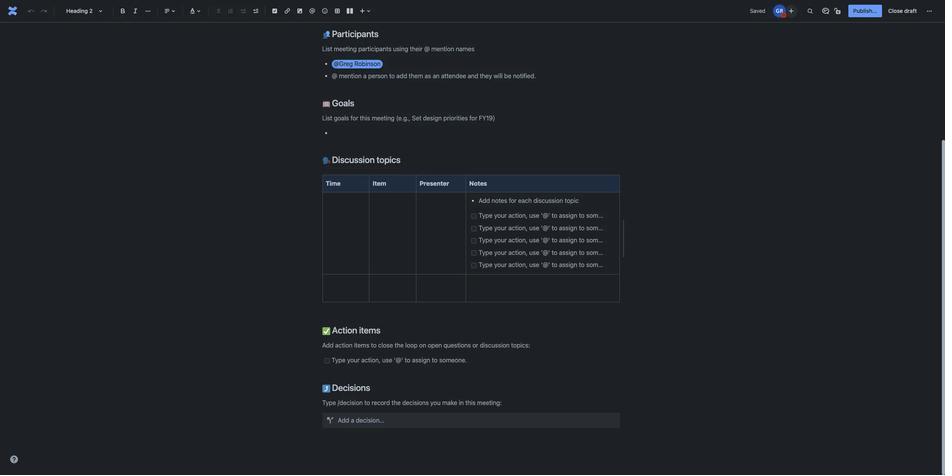 Task type: vqa. For each thing, say whether or not it's contained in the screenshot.
Management within "button"
no



Task type: describe. For each thing, give the bounding box(es) containing it.
:busts_in_silhouette: image
[[322, 31, 330, 39]]

goals
[[330, 98, 355, 108]]

close draft
[[889, 7, 917, 14]]

layouts image
[[345, 6, 355, 16]]

time
[[326, 180, 341, 187]]

discussion
[[332, 155, 375, 165]]

close
[[889, 7, 903, 14]]

action item image
[[270, 6, 280, 16]]

decisions
[[330, 383, 370, 394]]

robinson
[[355, 60, 381, 67]]

find and replace image
[[806, 6, 815, 16]]

invite to edit image
[[787, 6, 797, 15]]

redo ⌘⇧z image
[[39, 6, 49, 16]]

numbered list ⌘⇧7 image
[[226, 6, 235, 16]]

draft
[[905, 7, 917, 14]]

saved
[[751, 7, 766, 14]]

greg robinson image
[[774, 5, 786, 17]]

notes
[[470, 180, 487, 187]]

items
[[359, 325, 381, 336]]

confluence image
[[6, 5, 19, 17]]

discussion topics
[[330, 155, 401, 165]]

more formatting image
[[143, 6, 153, 16]]

:speaking_head: image
[[322, 157, 330, 165]]

heading
[[66, 7, 88, 14]]

decision image
[[324, 415, 337, 427]]

help image
[[9, 455, 19, 465]]

undo ⌘z image
[[27, 6, 36, 16]]

bullet list ⌘⇧8 image
[[213, 6, 223, 16]]

italic ⌘i image
[[131, 6, 140, 16]]

table image
[[333, 6, 342, 16]]

mention image
[[308, 6, 317, 16]]

emoji image
[[320, 6, 330, 16]]

no restrictions image
[[834, 6, 844, 16]]

heading 2 button
[[57, 2, 110, 20]]



Task type: locate. For each thing, give the bounding box(es) containing it.
publish...
[[854, 7, 878, 14]]

@greg robinson
[[334, 60, 381, 67]]

Main content area, start typing to enter text. text field
[[318, 0, 626, 429]]

bold ⌘b image
[[118, 6, 128, 16]]

:white_check_mark: image
[[322, 328, 330, 335], [322, 328, 330, 335]]

comment icon image
[[822, 6, 831, 16]]

action items
[[330, 325, 381, 336]]

@greg
[[334, 60, 353, 67]]

publish... button
[[849, 5, 883, 17]]

add image, video, or file image
[[295, 6, 305, 16]]

confluence image
[[6, 5, 19, 17]]

action
[[332, 325, 357, 336]]

topics
[[377, 155, 401, 165]]

:arrow_heading_up: image
[[322, 385, 330, 393]]

:speaking_head: image
[[322, 157, 330, 165]]

:busts_in_silhouette: image
[[322, 31, 330, 39]]

participants
[[330, 29, 379, 39]]

align left image
[[163, 6, 172, 16]]

outdent ⇧tab image
[[238, 6, 248, 16]]

heading 2
[[66, 7, 93, 14]]

:arrow_heading_up: image
[[322, 385, 330, 393]]

presenter
[[420, 180, 449, 187]]

:goal: image
[[322, 100, 330, 108], [322, 100, 330, 108]]

close draft button
[[884, 5, 922, 17]]

2
[[89, 7, 93, 14]]

indent tab image
[[251, 6, 260, 16]]

link image
[[283, 6, 292, 16]]

item
[[373, 180, 387, 187]]

more image
[[925, 6, 935, 16]]



